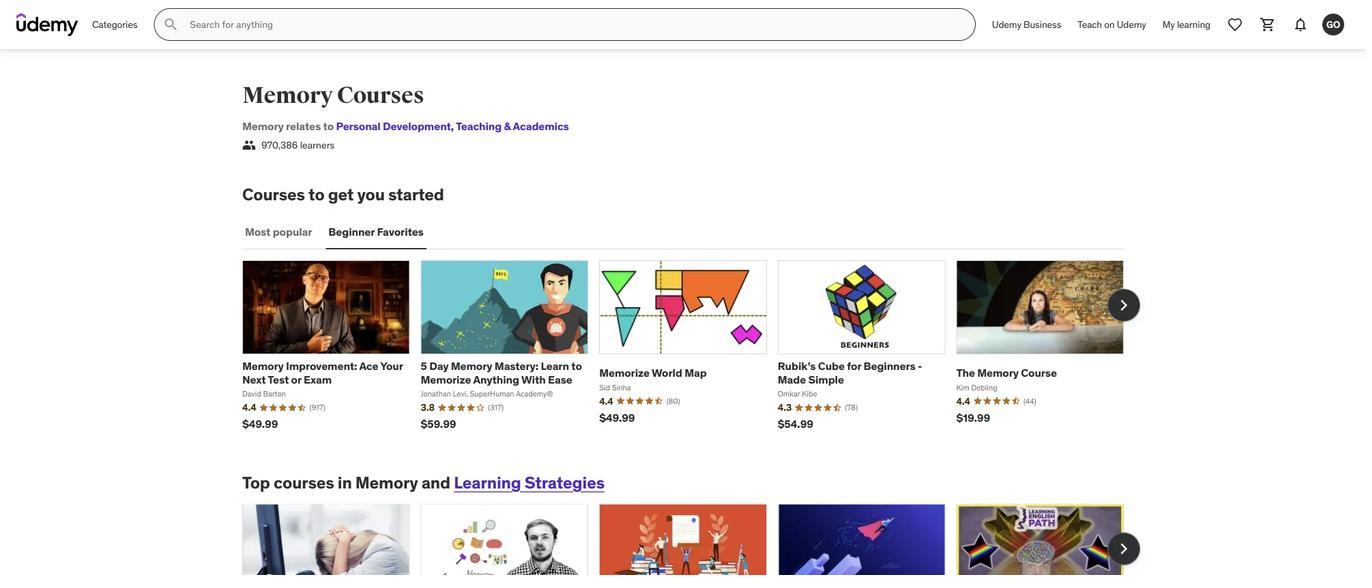 Task type: describe. For each thing, give the bounding box(es) containing it.
test
[[268, 373, 289, 387]]

memory right in
[[355, 473, 418, 494]]

categories
[[92, 18, 137, 31]]

2 udemy from the left
[[1117, 18, 1146, 31]]

&
[[504, 119, 511, 133]]

ace
[[359, 360, 378, 374]]

learning
[[454, 473, 521, 494]]

0 vertical spatial to
[[323, 119, 334, 133]]

personal
[[336, 119, 380, 133]]

memory up "relates" on the left of the page
[[242, 81, 333, 110]]

popular
[[273, 225, 312, 239]]

memory up "small" icon
[[242, 119, 284, 133]]

rubik's
[[778, 360, 816, 374]]

submit search image
[[163, 16, 179, 33]]

go link
[[1317, 8, 1350, 41]]

top courses in memory and learning strategies
[[242, 473, 605, 494]]

categories button
[[84, 8, 146, 41]]

the
[[956, 366, 975, 380]]

learning strategies link
[[454, 473, 605, 494]]

with
[[521, 373, 546, 387]]

small image
[[242, 139, 256, 152]]

-
[[918, 360, 922, 374]]

learn
[[541, 360, 569, 374]]

2 carousel element from the top
[[242, 505, 1140, 576]]

carousel element containing memory improvement: ace your next test or exam
[[242, 261, 1140, 441]]

beginner
[[328, 225, 375, 239]]

Search for anything text field
[[187, 13, 959, 36]]

map
[[684, 366, 707, 380]]

improvement:
[[286, 360, 357, 374]]

courses
[[274, 473, 334, 494]]

udemy image
[[16, 13, 78, 36]]

udemy business
[[992, 18, 1061, 31]]

1 vertical spatial to
[[308, 184, 325, 205]]

the memory course
[[956, 366, 1057, 380]]

teach on udemy
[[1078, 18, 1146, 31]]

shopping cart with 0 items image
[[1260, 16, 1276, 33]]

my learning link
[[1154, 8, 1219, 41]]

rubik's cube for beginners - made simple
[[778, 360, 922, 387]]

teaching & academics link
[[451, 119, 569, 133]]

on
[[1104, 18, 1115, 31]]

you
[[357, 184, 385, 205]]

memory inside the memory improvement: ace your next test or exam
[[242, 360, 284, 374]]

most popular
[[245, 225, 312, 239]]

made
[[778, 373, 806, 387]]

my
[[1163, 18, 1175, 31]]

favorites
[[377, 225, 424, 239]]

your
[[380, 360, 403, 374]]

teach
[[1078, 18, 1102, 31]]

970,386 learners
[[261, 139, 335, 151]]

udemy business link
[[984, 8, 1069, 41]]

notifications image
[[1292, 16, 1309, 33]]

1 next image from the top
[[1113, 295, 1135, 317]]

academics
[[513, 119, 569, 133]]

started
[[388, 184, 444, 205]]

the memory course link
[[956, 366, 1057, 380]]

to inside 5 day memory mastery: learn to memorize anything with ease
[[571, 360, 582, 374]]

simple
[[808, 373, 844, 387]]



Task type: locate. For each thing, give the bounding box(es) containing it.
most popular button
[[242, 216, 315, 248]]

1 horizontal spatial udemy
[[1117, 18, 1146, 31]]

rubik's cube for beginners - made simple link
[[778, 360, 922, 387]]

development
[[383, 119, 451, 133]]

most
[[245, 225, 270, 239]]

memorize
[[599, 366, 650, 380], [421, 373, 471, 387]]

1 horizontal spatial courses
[[337, 81, 424, 110]]

go
[[1326, 18, 1340, 30]]

udemy
[[992, 18, 1021, 31], [1117, 18, 1146, 31]]

2 vertical spatial to
[[571, 360, 582, 374]]

anything
[[473, 373, 519, 387]]

1 vertical spatial carousel element
[[242, 505, 1140, 576]]

0 horizontal spatial memorize
[[421, 373, 471, 387]]

personal development link
[[336, 119, 451, 133]]

0 vertical spatial next image
[[1113, 295, 1135, 317]]

ease
[[548, 373, 572, 387]]

1 carousel element from the top
[[242, 261, 1140, 441]]

day
[[429, 360, 449, 374]]

0 vertical spatial carousel element
[[242, 261, 1140, 441]]

world
[[652, 366, 682, 380]]

beginners
[[864, 360, 915, 374]]

970,386
[[261, 139, 298, 151]]

udemy right on
[[1117, 18, 1146, 31]]

exam
[[304, 373, 332, 387]]

memory relates to personal development teaching & academics
[[242, 119, 569, 133]]

get
[[328, 184, 354, 205]]

memory improvement: ace your next test or exam link
[[242, 360, 403, 387]]

to up learners
[[323, 119, 334, 133]]

top
[[242, 473, 270, 494]]

to right learn
[[571, 360, 582, 374]]

or
[[291, 373, 301, 387]]

memorize world map link
[[599, 366, 707, 380]]

1 vertical spatial next image
[[1113, 539, 1135, 561]]

1 udemy from the left
[[992, 18, 1021, 31]]

to
[[323, 119, 334, 133], [308, 184, 325, 205], [571, 360, 582, 374]]

0 vertical spatial courses
[[337, 81, 424, 110]]

mastery:
[[495, 360, 538, 374]]

memory left or
[[242, 360, 284, 374]]

5 day memory mastery: learn to memorize anything with ease link
[[421, 360, 582, 387]]

courses
[[337, 81, 424, 110], [242, 184, 305, 205]]

2 next image from the top
[[1113, 539, 1135, 561]]

teaching
[[456, 119, 502, 133]]

memory right the
[[977, 366, 1019, 380]]

memorize inside 5 day memory mastery: learn to memorize anything with ease
[[421, 373, 471, 387]]

learners
[[300, 139, 335, 151]]

my learning
[[1163, 18, 1210, 31]]

strategies
[[525, 473, 605, 494]]

1 vertical spatial courses
[[242, 184, 305, 205]]

memorize world map
[[599, 366, 707, 380]]

0 horizontal spatial courses
[[242, 184, 305, 205]]

memory right day
[[451, 360, 492, 374]]

next
[[242, 373, 266, 387]]

carousel element
[[242, 261, 1140, 441], [242, 505, 1140, 576]]

learning
[[1177, 18, 1210, 31]]

to left get
[[308, 184, 325, 205]]

teach on udemy link
[[1069, 8, 1154, 41]]

memory courses
[[242, 81, 424, 110]]

and
[[421, 473, 450, 494]]

courses to get you started
[[242, 184, 444, 205]]

5
[[421, 360, 427, 374]]

in
[[338, 473, 352, 494]]

next image
[[1113, 295, 1135, 317], [1113, 539, 1135, 561]]

beginner favorites
[[328, 225, 424, 239]]

memory improvement: ace your next test or exam
[[242, 360, 403, 387]]

memory inside 5 day memory mastery: learn to memorize anything with ease
[[451, 360, 492, 374]]

relates
[[286, 119, 321, 133]]

memory
[[242, 81, 333, 110], [242, 119, 284, 133], [242, 360, 284, 374], [451, 360, 492, 374], [977, 366, 1019, 380], [355, 473, 418, 494]]

beginner favorites button
[[326, 216, 426, 248]]

udemy left business
[[992, 18, 1021, 31]]

cube
[[818, 360, 845, 374]]

1 horizontal spatial memorize
[[599, 366, 650, 380]]

business
[[1024, 18, 1061, 31]]

courses up 'most popular' on the top of page
[[242, 184, 305, 205]]

courses up personal development "link"
[[337, 81, 424, 110]]

0 horizontal spatial udemy
[[992, 18, 1021, 31]]

memorize left anything at the bottom of the page
[[421, 373, 471, 387]]

memorize left world
[[599, 366, 650, 380]]

5 day memory mastery: learn to memorize anything with ease
[[421, 360, 582, 387]]

for
[[847, 360, 861, 374]]

wishlist image
[[1227, 16, 1243, 33]]

course
[[1021, 366, 1057, 380]]



Task type: vqa. For each thing, say whether or not it's contained in the screenshot.
Memory Improvement: Ace Your Next Test or Exam
yes



